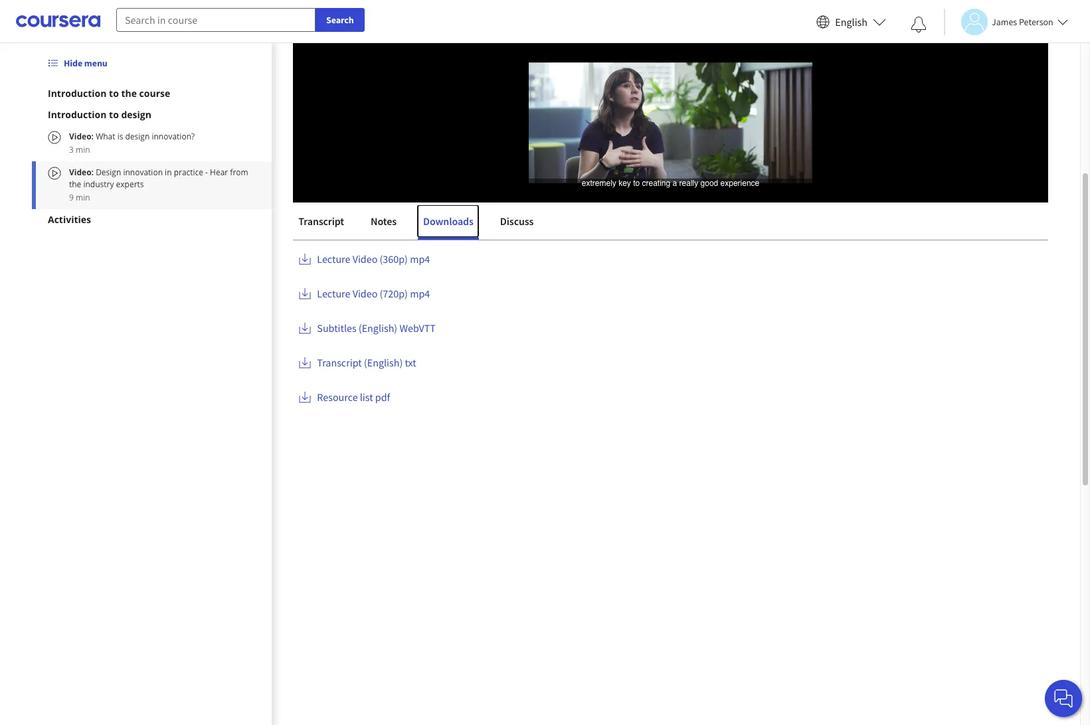 Task type: describe. For each thing, give the bounding box(es) containing it.
menu
[[84, 57, 107, 69]]

mp4 for lecture video (360p) mp4
[[410, 252, 430, 266]]

to for design
[[109, 108, 119, 121]]

resource list pdf
[[317, 391, 390, 404]]

full screen image
[[1027, 196, 1044, 209]]

discuss button
[[495, 205, 539, 237]]

english
[[835, 15, 868, 28]]

9 minutes 01 seconds element
[[389, 196, 407, 209]]

james
[[992, 16, 1017, 28]]

notes
[[370, 215, 396, 228]]

to for the
[[109, 87, 119, 100]]

related lecture content tabs tab list
[[293, 205, 1048, 240]]

transcript for transcript
[[298, 215, 344, 228]]

pdf
[[375, 391, 390, 404]]

chat with us image
[[1053, 688, 1074, 710]]

video: what is design innovation? 3 min
[[69, 131, 195, 155]]

0 horizontal spatial design
[[96, 167, 121, 178]]

the inside "dropdown button"
[[121, 87, 137, 100]]

lecture for lecture video (360p) mp4
[[317, 252, 350, 266]]

9 min
[[69, 192, 90, 203]]

0 horizontal spatial in
[[165, 167, 172, 178]]

hide menu button
[[43, 51, 113, 75]]

pause image
[[303, 197, 316, 208]]

video: for video: what is design innovation? 3 min
[[69, 131, 94, 142]]

mp4 for lecture video (720p) mp4
[[410, 287, 430, 300]]

9:01
[[389, 196, 407, 209]]

coursera image
[[16, 11, 100, 32]]

lecture video (720p) mp4
[[317, 287, 430, 300]]

james peterson
[[992, 16, 1054, 28]]

hide menu
[[64, 57, 107, 69]]

(720p)
[[379, 287, 408, 300]]

subtitles
[[317, 322, 356, 335]]

video for (720p)
[[352, 287, 377, 300]]

innovation?
[[152, 131, 195, 142]]

2 horizontal spatial the
[[618, 177, 645, 201]]

from inside design innovation in practice - hear from the industry experts
[[230, 167, 248, 178]]

introduction for introduction to the course
[[48, 87, 107, 100]]

(english) for subtitles
[[358, 322, 397, 335]]

1 horizontal spatial design innovation in practice - hear from the industry experts
[[293, 177, 778, 201]]

notes button
[[365, 205, 402, 237]]

video: for video:
[[69, 167, 96, 178]]

9
[[69, 192, 74, 203]]

introduction for introduction to design
[[48, 108, 107, 121]]

activities
[[48, 213, 91, 226]]

- inside design innovation in practice - hear from the industry experts
[[205, 167, 208, 178]]

video for (360p)
[[352, 252, 377, 266]]

Search in course text field
[[116, 8, 316, 32]]

2:40 / 9:01
[[356, 196, 407, 209]]

lecture video (720p) mp4 link
[[298, 287, 430, 303]]

0 horizontal spatial industry
[[83, 179, 114, 190]]

course
[[139, 87, 170, 100]]

discuss
[[500, 215, 533, 228]]

subtitles (english) webvtt
[[317, 322, 435, 335]]

1 horizontal spatial from
[[576, 177, 615, 201]]

subtitles (english) webvtt link
[[298, 322, 435, 337]]

transcript for transcript (english) txt
[[317, 356, 362, 369]]

introduction to design button
[[48, 108, 256, 122]]

(360p)
[[379, 252, 408, 266]]

/
[[380, 196, 383, 209]]



Task type: vqa. For each thing, say whether or not it's contained in the screenshot.
Transcript inside the button
yes



Task type: locate. For each thing, give the bounding box(es) containing it.
transcript (english) txt
[[317, 356, 416, 369]]

transcript down pause image
[[298, 215, 344, 228]]

practice inside design innovation in practice - hear from the industry experts
[[174, 167, 203, 178]]

(english) inside transcript (english) txt link
[[364, 356, 402, 369]]

0 vertical spatial video:
[[69, 131, 94, 142]]

0 horizontal spatial the
[[69, 179, 81, 190]]

practice
[[174, 167, 203, 178], [458, 177, 522, 201]]

2 video from the top
[[352, 287, 377, 300]]

transcript (english) txt link
[[298, 356, 416, 372]]

0 vertical spatial lecture
[[317, 252, 350, 266]]

from
[[230, 167, 248, 178], [576, 177, 615, 201]]

design innovation in practice - hear from the industry experts up the discuss 'button'
[[293, 177, 778, 201]]

1 introduction from the top
[[48, 87, 107, 100]]

introduction down hide menu button
[[48, 87, 107, 100]]

1 vertical spatial design
[[125, 131, 150, 142]]

1 to from the top
[[109, 87, 119, 100]]

2 min from the top
[[76, 192, 90, 203]]

transcript inside button
[[298, 215, 344, 228]]

the up 9
[[69, 179, 81, 190]]

in up downloads at the left
[[439, 177, 455, 201]]

lecture down transcript button
[[317, 252, 350, 266]]

video left (360p)
[[352, 252, 377, 266]]

to up introduction to design
[[109, 87, 119, 100]]

webvtt
[[399, 322, 435, 335]]

resource
[[317, 391, 358, 404]]

design
[[96, 167, 121, 178], [293, 177, 347, 201]]

0 horizontal spatial innovation
[[123, 167, 163, 178]]

industry up 9 min
[[83, 179, 114, 190]]

experts
[[718, 177, 778, 201], [116, 179, 144, 190]]

downloads button
[[418, 205, 479, 237]]

0 horizontal spatial design innovation in practice - hear from the industry experts
[[69, 167, 248, 190]]

james peterson button
[[944, 8, 1068, 35]]

introduction inside "dropdown button"
[[48, 87, 107, 100]]

innovation
[[123, 167, 163, 178], [350, 177, 436, 201]]

-
[[205, 167, 208, 178], [525, 177, 531, 201]]

1 horizontal spatial industry
[[648, 177, 715, 201]]

1 mp4 from the top
[[410, 252, 430, 266]]

min inside 'video: what is design innovation? 3 min'
[[76, 144, 90, 155]]

mp4 right (360p)
[[410, 252, 430, 266]]

in
[[165, 167, 172, 178], [439, 177, 455, 201]]

txt
[[405, 356, 416, 369]]

design
[[121, 108, 151, 121], [125, 131, 150, 142]]

mute image
[[324, 196, 341, 209]]

lecture inside lecture video (360p) mp4 'link'
[[317, 252, 350, 266]]

to inside 'dropdown button'
[[109, 108, 119, 121]]

1 vertical spatial video:
[[69, 167, 96, 178]]

1 vertical spatial introduction
[[48, 108, 107, 121]]

1 horizontal spatial in
[[439, 177, 455, 201]]

lecture video (360p) mp4 link
[[298, 252, 430, 268]]

video:
[[69, 131, 94, 142], [69, 167, 96, 178]]

show notifications image
[[911, 17, 927, 33]]

0 vertical spatial introduction
[[48, 87, 107, 100]]

introduction
[[48, 87, 107, 100], [48, 108, 107, 121]]

introduction inside 'dropdown button'
[[48, 108, 107, 121]]

0 horizontal spatial experts
[[116, 179, 144, 190]]

resource list pdf link
[[298, 391, 390, 407]]

0 horizontal spatial hear
[[210, 167, 228, 178]]

practice down the innovation? on the left of page
[[174, 167, 203, 178]]

is
[[117, 131, 123, 142]]

2 minutes 40 seconds element
[[356, 196, 374, 209]]

hide
[[64, 57, 83, 69]]

the left course
[[121, 87, 137, 100]]

design down what
[[96, 167, 121, 178]]

video
[[352, 252, 377, 266], [352, 287, 377, 300]]

to inside "dropdown button"
[[109, 87, 119, 100]]

1 vertical spatial lecture
[[317, 287, 350, 300]]

(english) left txt
[[364, 356, 402, 369]]

introduction to the course button
[[48, 87, 256, 100]]

industry up related lecture content tabs tab list
[[648, 177, 715, 201]]

0 vertical spatial video
[[352, 252, 377, 266]]

1 lecture from the top
[[317, 252, 350, 266]]

2:40
[[356, 196, 374, 209]]

what
[[96, 131, 115, 142]]

1 vertical spatial min
[[76, 192, 90, 203]]

min right 3 on the top left
[[76, 144, 90, 155]]

min
[[76, 144, 90, 155], [76, 192, 90, 203]]

0 horizontal spatial practice
[[174, 167, 203, 178]]

lecture video (360p) mp4
[[317, 252, 430, 266]]

the
[[121, 87, 137, 100], [618, 177, 645, 201], [69, 179, 81, 190]]

2 introduction from the top
[[48, 108, 107, 121]]

lecture up subtitles
[[317, 287, 350, 300]]

min right 9
[[76, 192, 90, 203]]

video left "(720p)"
[[352, 287, 377, 300]]

search button
[[316, 8, 364, 32]]

1 horizontal spatial hear
[[535, 177, 573, 201]]

activities button
[[48, 213, 256, 227]]

transcript
[[298, 215, 344, 228], [317, 356, 362, 369]]

transcript button
[[293, 205, 349, 237]]

1 horizontal spatial the
[[121, 87, 137, 100]]

2 video: from the top
[[69, 167, 96, 178]]

design up transcript button
[[293, 177, 347, 201]]

the up related lecture content tabs tab list
[[618, 177, 645, 201]]

introduction to design
[[48, 108, 151, 121]]

0 vertical spatial to
[[109, 87, 119, 100]]

0 horizontal spatial -
[[205, 167, 208, 178]]

1 horizontal spatial experts
[[718, 177, 778, 201]]

to
[[109, 87, 119, 100], [109, 108, 119, 121]]

design inside the introduction to design 'dropdown button'
[[121, 108, 151, 121]]

video inside 'link'
[[352, 252, 377, 266]]

0 vertical spatial transcript
[[298, 215, 344, 228]]

industry
[[648, 177, 715, 201], [83, 179, 114, 190]]

lecture for lecture video (720p) mp4
[[317, 287, 350, 300]]

hear
[[210, 167, 228, 178], [535, 177, 573, 201]]

1 vertical spatial mp4
[[410, 287, 430, 300]]

1 vertical spatial (english)
[[364, 356, 402, 369]]

design innovation in practice - hear from the industry experts
[[69, 167, 248, 190], [293, 177, 778, 201]]

list
[[360, 391, 373, 404]]

video: inside 'video: what is design innovation? 3 min'
[[69, 131, 94, 142]]

english button
[[811, 0, 892, 43]]

1 video from the top
[[352, 252, 377, 266]]

search
[[326, 14, 354, 26]]

1 vertical spatial video
[[352, 287, 377, 300]]

1 horizontal spatial -
[[525, 177, 531, 201]]

practice up the discuss 'button'
[[458, 177, 522, 201]]

0 vertical spatial design
[[121, 108, 151, 121]]

0 vertical spatial (english)
[[358, 322, 397, 335]]

mp4 inside 'link'
[[410, 252, 430, 266]]

mp4
[[410, 252, 430, 266], [410, 287, 430, 300]]

downloads
[[423, 215, 473, 228]]

transcript up resource
[[317, 356, 362, 369]]

1 vertical spatial transcript
[[317, 356, 362, 369]]

(english) inside subtitles (english) webvtt link
[[358, 322, 397, 335]]

2 mp4 from the top
[[410, 287, 430, 300]]

peterson
[[1019, 16, 1054, 28]]

video: up 3 on the top left
[[69, 131, 94, 142]]

mp4 right "(720p)"
[[410, 287, 430, 300]]

1 horizontal spatial innovation
[[350, 177, 436, 201]]

(english) down lecture video (720p) mp4
[[358, 322, 397, 335]]

introduction up 3 on the top left
[[48, 108, 107, 121]]

design down introduction to the course "dropdown button"
[[121, 108, 151, 121]]

design innovation in practice - hear from the industry experts up "activities" dropdown button
[[69, 167, 248, 190]]

1 min from the top
[[76, 144, 90, 155]]

0 vertical spatial min
[[76, 144, 90, 155]]

video: down 3 on the top left
[[69, 167, 96, 178]]

1 video: from the top
[[69, 131, 94, 142]]

(english)
[[358, 322, 397, 335], [364, 356, 402, 369]]

1 horizontal spatial design
[[293, 177, 347, 201]]

(english) for transcript
[[364, 356, 402, 369]]

in down the innovation? on the left of page
[[165, 167, 172, 178]]

0 horizontal spatial from
[[230, 167, 248, 178]]

design right is
[[125, 131, 150, 142]]

3
[[69, 144, 74, 155]]

design inside 'video: what is design innovation? 3 min'
[[125, 131, 150, 142]]

lecture
[[317, 252, 350, 266], [317, 287, 350, 300]]

1 horizontal spatial practice
[[458, 177, 522, 201]]

2 lecture from the top
[[317, 287, 350, 300]]

lecture inside lecture video (720p) mp4 link
[[317, 287, 350, 300]]

0 vertical spatial mp4
[[410, 252, 430, 266]]

introduction to the course
[[48, 87, 170, 100]]

to down introduction to the course
[[109, 108, 119, 121]]

1 vertical spatial to
[[109, 108, 119, 121]]

2 to from the top
[[109, 108, 119, 121]]



